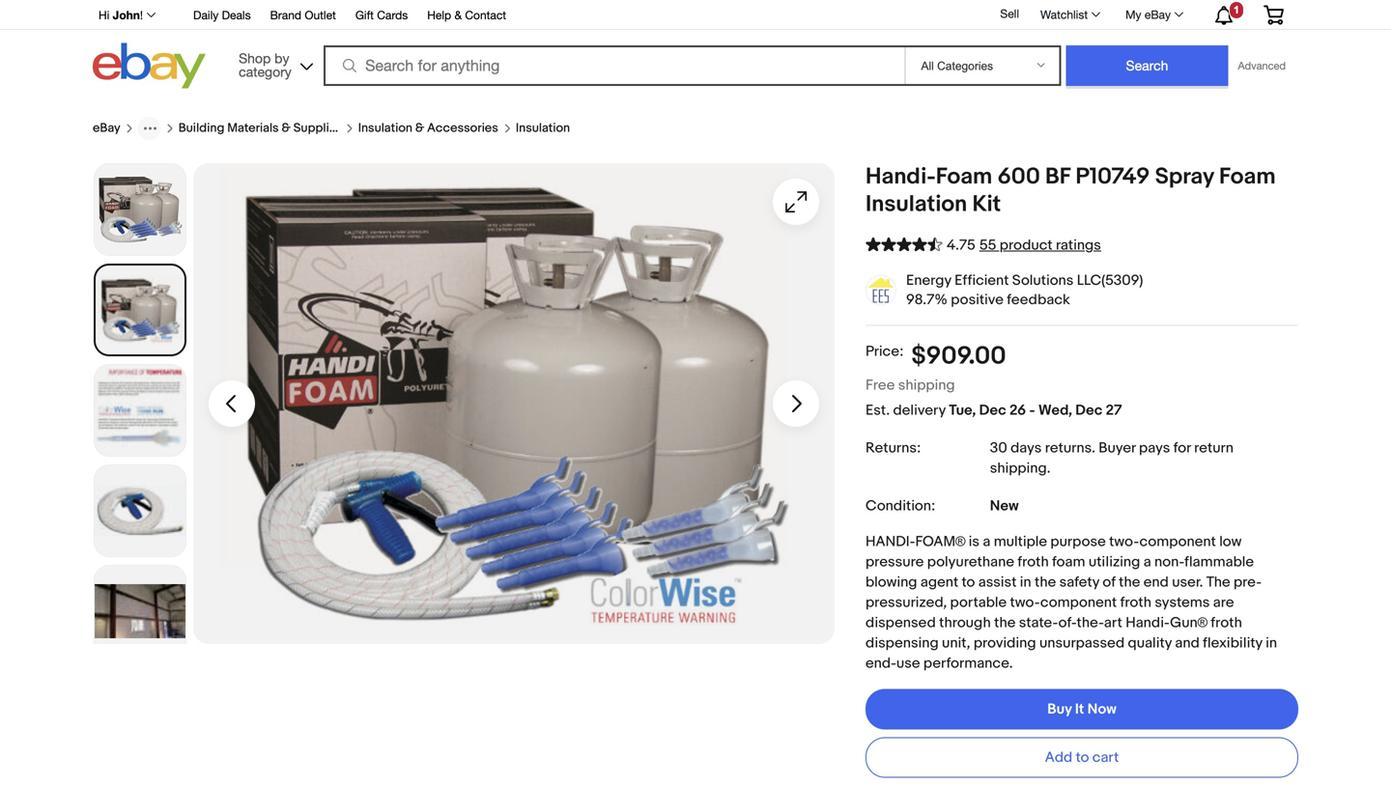 Task type: vqa. For each thing, say whether or not it's contained in the screenshot.
'L@@K' within Sold  Aug 19, 2023 Milwaukee Brewers Promo SGA Blanket Big Huge 39" x 56" Baseball Brand New L@@K !
no



Task type: describe. For each thing, give the bounding box(es) containing it.
of-
[[1059, 615, 1077, 632]]

providing
[[974, 635, 1037, 653]]

shop by category banner
[[88, 0, 1299, 94]]

help & contact link
[[427, 5, 506, 27]]

buy
[[1048, 701, 1072, 719]]

handi-foam 600 bf p10749 spray foam insulation kit
[[866, 163, 1276, 218]]

gift cards
[[355, 8, 408, 22]]

shipping inside buyer pays for return shipping
[[990, 460, 1047, 478]]

condition:
[[866, 498, 936, 515]]

assist
[[979, 574, 1017, 592]]

days
[[1011, 440, 1042, 457]]

add
[[1045, 750, 1073, 767]]

buy it now link
[[866, 690, 1299, 730]]

blowing
[[866, 574, 918, 592]]

1 vertical spatial froth
[[1121, 595, 1152, 612]]

handi-foam® is a multiple purpose two-component low pressure polyurethane froth foam utilizing a non-flammable blowing agent to assist in the safety of the end user. the pre- pressurized, portable two-component froth systems are dispensed through the state-of-the-art handi-gun® froth dispensing unit, providing unsurpassed quality and flexibility in end-use performance.
[[866, 534, 1278, 673]]

55 product ratings link
[[980, 237, 1102, 254]]

account navigation
[[88, 0, 1299, 30]]

price: $909.00 free shipping est. delivery tue, dec 26 - wed, dec 27
[[866, 342, 1123, 420]]

stock photo image
[[95, 164, 186, 255]]

0 vertical spatial froth
[[1018, 554, 1049, 571]]

Search for anything text field
[[327, 47, 901, 84]]

is
[[969, 534, 980, 551]]

foam
[[1052, 554, 1086, 571]]

buy it now
[[1048, 701, 1117, 719]]

handi-foam 600 bf p10749, spray foam insulation kit, closed cell - picture 1 of 9 image
[[193, 163, 835, 645]]

-
[[1030, 402, 1036, 420]]

27
[[1106, 402, 1123, 420]]

2 horizontal spatial froth
[[1211, 615, 1243, 632]]

handi-
[[866, 534, 916, 551]]

2 horizontal spatial the
[[1119, 574, 1141, 592]]

my ebay link
[[1115, 3, 1192, 26]]

insulation & accessories link
[[358, 121, 498, 136]]

picture 1 of 9 image
[[96, 266, 185, 355]]

1 dec from the left
[[980, 402, 1007, 420]]

returns:
[[866, 440, 921, 457]]

new
[[990, 498, 1019, 515]]

llc(5309)
[[1077, 272, 1144, 289]]

shop
[[239, 50, 271, 66]]

4.75 55 product ratings
[[947, 237, 1102, 254]]

and
[[1175, 635, 1200, 653]]

are
[[1213, 595, 1235, 612]]

free
[[866, 377, 895, 395]]

supplies
[[293, 121, 343, 136]]

1 button
[[1198, 1, 1249, 28]]

brand outlet link
[[270, 5, 336, 27]]

2 foam from the left
[[1220, 163, 1276, 191]]

2 dec from the left
[[1076, 402, 1103, 420]]

energy efficient solutions llc(5309) 98.7% positive feedback
[[906, 272, 1144, 309]]

1 horizontal spatial two-
[[1110, 534, 1140, 551]]

ratings
[[1056, 237, 1102, 254]]

picture 2 of 9 image
[[95, 365, 186, 456]]

user.
[[1172, 574, 1203, 592]]

for
[[1174, 440, 1191, 457]]

0 horizontal spatial two-
[[1010, 595, 1041, 612]]

cards
[[377, 8, 408, 22]]

my ebay
[[1126, 8, 1171, 21]]

through
[[939, 615, 991, 632]]

product
[[1000, 237, 1053, 254]]

1 foam from the left
[[936, 163, 993, 191]]

now
[[1088, 701, 1117, 719]]

buyer
[[1099, 440, 1136, 457]]

daily deals link
[[193, 5, 251, 27]]

ebay link
[[93, 121, 120, 136]]

est.
[[866, 402, 890, 420]]

gift
[[355, 8, 374, 22]]

98.7%
[[906, 291, 948, 309]]

outlet
[[305, 8, 336, 22]]

none submit inside shop by category banner
[[1066, 45, 1229, 86]]

energy
[[906, 272, 952, 289]]

contact
[[465, 8, 506, 22]]

advanced
[[1238, 59, 1286, 72]]

cart
[[1093, 750, 1119, 767]]

category
[[239, 64, 292, 80]]

handi- inside "handi-foam 600 bf p10749 spray foam insulation kit"
[[866, 163, 936, 191]]

picture 4 of 9 image
[[95, 566, 186, 657]]

unit,
[[942, 635, 971, 653]]

30
[[990, 440, 1008, 457]]

flammable
[[1185, 554, 1254, 571]]

4.75
[[947, 237, 976, 254]]

non-
[[1155, 554, 1185, 571]]

purpose
[[1051, 534, 1106, 551]]

30 days returns .
[[990, 440, 1099, 457]]

1 horizontal spatial a
[[1144, 554, 1152, 571]]

0 vertical spatial a
[[983, 534, 991, 551]]

1
[[1234, 4, 1240, 16]]

$909.00
[[912, 342, 1007, 372]]

bf
[[1046, 163, 1071, 191]]

gift cards link
[[355, 5, 408, 27]]

deals
[[222, 8, 251, 22]]

picture 3 of 9 image
[[95, 466, 186, 557]]

pressurized,
[[866, 595, 947, 612]]

end-
[[866, 655, 897, 673]]

0 vertical spatial component
[[1140, 534, 1216, 551]]

brand
[[270, 8, 302, 22]]



Task type: locate. For each thing, give the bounding box(es) containing it.
insulation right supplies at the top
[[358, 121, 413, 136]]

4.75 out of 5 stars based on 55 product ratings image
[[866, 234, 943, 254]]

building materials & supplies
[[178, 121, 343, 136]]

froth down are
[[1211, 615, 1243, 632]]

multiple
[[994, 534, 1048, 551]]

2 vertical spatial froth
[[1211, 615, 1243, 632]]

john
[[113, 8, 140, 22]]

by
[[275, 50, 289, 66]]

55
[[980, 237, 997, 254]]

efficient
[[955, 272, 1009, 289]]

1 horizontal spatial handi-
[[1126, 615, 1170, 632]]

foam right spray
[[1220, 163, 1276, 191]]

shipping
[[898, 377, 955, 395], [990, 460, 1047, 478]]

pressure
[[866, 554, 924, 571]]

price:
[[866, 343, 904, 360]]

1 vertical spatial .
[[1047, 460, 1051, 478]]

. left buyer
[[1092, 440, 1096, 457]]

1 horizontal spatial component
[[1140, 534, 1216, 551]]

ebay up stock photo
[[93, 121, 120, 136]]

0 horizontal spatial to
[[962, 574, 975, 592]]

ebay
[[1145, 8, 1171, 21], [93, 121, 120, 136]]

1 horizontal spatial &
[[415, 121, 424, 136]]

watchlist
[[1041, 8, 1088, 21]]

ebay inside "$909.00" main content
[[93, 121, 120, 136]]

in right assist
[[1020, 574, 1032, 592]]

foam left 600
[[936, 163, 993, 191]]

insulation link
[[516, 121, 570, 136]]

energy_efficient 98.7% positive feedback image
[[867, 276, 896, 305]]

2 horizontal spatial &
[[455, 8, 462, 22]]

. down 30 days returns .
[[1047, 460, 1051, 478]]

& left supplies at the top
[[282, 121, 291, 136]]

dec left 26
[[980, 402, 1007, 420]]

handi- up "4.75 out of 5 stars based on 55 product ratings" image
[[866, 163, 936, 191]]

low
[[1220, 534, 1242, 551]]

add to cart
[[1045, 750, 1119, 767]]

1 horizontal spatial to
[[1076, 750, 1090, 767]]

the right of
[[1119, 574, 1141, 592]]

0 horizontal spatial in
[[1020, 574, 1032, 592]]

building
[[178, 121, 225, 136]]

1 horizontal spatial insulation
[[516, 121, 570, 136]]

pays
[[1139, 440, 1171, 457]]

to down the polyurethane
[[962, 574, 975, 592]]

portable
[[950, 595, 1007, 612]]

ebay right my
[[1145, 8, 1171, 21]]

shop by category
[[239, 50, 292, 80]]

daily deals
[[193, 8, 251, 22]]

shipping inside price: $909.00 free shipping est. delivery tue, dec 26 - wed, dec 27
[[898, 377, 955, 395]]

1 vertical spatial two-
[[1010, 595, 1041, 612]]

buyer pays for return shipping
[[990, 440, 1234, 478]]

wed,
[[1039, 402, 1073, 420]]

the
[[1035, 574, 1056, 592], [1119, 574, 1141, 592], [994, 615, 1016, 632]]

shipping up delivery
[[898, 377, 955, 395]]

gun®
[[1170, 615, 1208, 632]]

building materials & supplies link
[[178, 121, 343, 136]]

accessories
[[427, 121, 498, 136]]

1 vertical spatial in
[[1266, 635, 1278, 653]]

shop by category button
[[230, 43, 317, 85]]

in
[[1020, 574, 1032, 592], [1266, 635, 1278, 653]]

component up non-
[[1140, 534, 1216, 551]]

handi- inside handi-foam® is a multiple purpose two-component low pressure polyurethane froth foam utilizing a non-flammable blowing agent to assist in the safety of the end user. the pre- pressurized, portable two-component froth systems are dispensed through the state-of-the-art handi-gun® froth dispensing unit, providing unsurpassed quality and flexibility in end-use performance.
[[1126, 615, 1170, 632]]

a up end
[[1144, 554, 1152, 571]]

add to cart link
[[866, 738, 1299, 779]]

froth down end
[[1121, 595, 1152, 612]]

shipping down days
[[990, 460, 1047, 478]]

0 horizontal spatial foam
[[936, 163, 993, 191]]

insulation right "accessories"
[[516, 121, 570, 136]]

dispensed
[[866, 615, 936, 632]]

performance.
[[924, 655, 1013, 673]]

1 horizontal spatial .
[[1092, 440, 1096, 457]]

insulation
[[358, 121, 413, 136], [516, 121, 570, 136], [866, 191, 968, 218]]

help
[[427, 8, 451, 22]]

utilizing
[[1089, 554, 1141, 571]]

flexibility
[[1203, 635, 1263, 653]]

spray
[[1155, 163, 1215, 191]]

0 horizontal spatial insulation
[[358, 121, 413, 136]]

& inside help & contact link
[[455, 8, 462, 22]]

1 vertical spatial ebay
[[93, 121, 120, 136]]

& left "accessories"
[[415, 121, 424, 136]]

positive
[[951, 291, 1004, 309]]

0 horizontal spatial .
[[1047, 460, 1051, 478]]

agent
[[921, 574, 959, 592]]

froth
[[1018, 554, 1049, 571], [1121, 595, 1152, 612], [1211, 615, 1243, 632]]

watchlist link
[[1030, 3, 1109, 26]]

0 horizontal spatial froth
[[1018, 554, 1049, 571]]

dispensing
[[866, 635, 939, 653]]

& right help
[[455, 8, 462, 22]]

handi-
[[866, 163, 936, 191], [1126, 615, 1170, 632]]

1 vertical spatial a
[[1144, 554, 1152, 571]]

0 vertical spatial ebay
[[1145, 8, 1171, 21]]

0 horizontal spatial a
[[983, 534, 991, 551]]

0 horizontal spatial dec
[[980, 402, 1007, 420]]

1 vertical spatial to
[[1076, 750, 1090, 767]]

0 vertical spatial in
[[1020, 574, 1032, 592]]

1 horizontal spatial in
[[1266, 635, 1278, 653]]

daily
[[193, 8, 219, 22]]

to inside handi-foam® is a multiple purpose two-component low pressure polyurethane froth foam utilizing a non-flammable blowing agent to assist in the safety of the end user. the pre- pressurized, portable two-component froth systems are dispensed through the state-of-the-art handi-gun® froth dispensing unit, providing unsurpassed quality and flexibility in end-use performance.
[[962, 574, 975, 592]]

1 horizontal spatial foam
[[1220, 163, 1276, 191]]

tue,
[[949, 402, 976, 420]]

help & contact
[[427, 8, 506, 22]]

two- up the 'state-'
[[1010, 595, 1041, 612]]

600
[[998, 163, 1041, 191]]

insulation & accessories
[[358, 121, 498, 136]]

insulation up "4.75 out of 5 stars based on 55 product ratings" image
[[866, 191, 968, 218]]

my
[[1126, 8, 1142, 21]]

to
[[962, 574, 975, 592], [1076, 750, 1090, 767]]

use
[[897, 655, 920, 673]]

dec left 27
[[1076, 402, 1103, 420]]

1 vertical spatial shipping
[[990, 460, 1047, 478]]

of
[[1103, 574, 1116, 592]]

the-
[[1077, 615, 1104, 632]]

the up "providing"
[[994, 615, 1016, 632]]

1 horizontal spatial shipping
[[990, 460, 1047, 478]]

hi
[[99, 8, 110, 22]]

two- up utilizing
[[1110, 534, 1140, 551]]

ebay inside account navigation
[[1145, 8, 1171, 21]]

unsurpassed
[[1040, 635, 1125, 653]]

insulation for insulation
[[516, 121, 570, 136]]

kit
[[973, 191, 1001, 218]]

hi john !
[[99, 8, 143, 22]]

1 horizontal spatial froth
[[1121, 595, 1152, 612]]

two-
[[1110, 534, 1140, 551], [1010, 595, 1041, 612]]

insulation for insulation & accessories
[[358, 121, 413, 136]]

0 horizontal spatial shipping
[[898, 377, 955, 395]]

a
[[983, 534, 991, 551], [1144, 554, 1152, 571]]

your shopping cart image
[[1263, 5, 1285, 24]]

0 horizontal spatial handi-
[[866, 163, 936, 191]]

1 horizontal spatial the
[[1035, 574, 1056, 592]]

brand outlet
[[270, 8, 336, 22]]

1 horizontal spatial ebay
[[1145, 8, 1171, 21]]

pre-
[[1234, 574, 1262, 592]]

0 vertical spatial to
[[962, 574, 975, 592]]

component down safety
[[1041, 595, 1117, 612]]

0 vertical spatial .
[[1092, 440, 1096, 457]]

0 horizontal spatial &
[[282, 121, 291, 136]]

materials
[[227, 121, 279, 136]]

0 vertical spatial shipping
[[898, 377, 955, 395]]

in right flexibility
[[1266, 635, 1278, 653]]

froth down multiple
[[1018, 554, 1049, 571]]

$909.00 main content
[[93, 94, 1299, 786]]

0 horizontal spatial component
[[1041, 595, 1117, 612]]

26
[[1010, 402, 1026, 420]]

handi- up quality
[[1126, 615, 1170, 632]]

a right 'is'
[[983, 534, 991, 551]]

0 horizontal spatial the
[[994, 615, 1016, 632]]

None submit
[[1066, 45, 1229, 86]]

end
[[1144, 574, 1169, 592]]

safety
[[1060, 574, 1100, 592]]

1 vertical spatial handi-
[[1126, 615, 1170, 632]]

feedback
[[1007, 291, 1071, 309]]

& for insulation
[[415, 121, 424, 136]]

0 horizontal spatial ebay
[[93, 121, 120, 136]]

& for help
[[455, 8, 462, 22]]

return
[[1195, 440, 1234, 457]]

to left cart
[[1076, 750, 1090, 767]]

0 vertical spatial handi-
[[866, 163, 936, 191]]

dec
[[980, 402, 1007, 420], [1076, 402, 1103, 420]]

sell
[[1001, 7, 1019, 20]]

state-
[[1019, 615, 1059, 632]]

!
[[140, 8, 143, 22]]

1 vertical spatial component
[[1041, 595, 1117, 612]]

the down 'foam'
[[1035, 574, 1056, 592]]

returns
[[1045, 440, 1092, 457]]

1 horizontal spatial dec
[[1076, 402, 1103, 420]]

0 vertical spatial two-
[[1110, 534, 1140, 551]]

insulation inside "handi-foam 600 bf p10749 spray foam insulation kit"
[[866, 191, 968, 218]]

2 horizontal spatial insulation
[[866, 191, 968, 218]]



